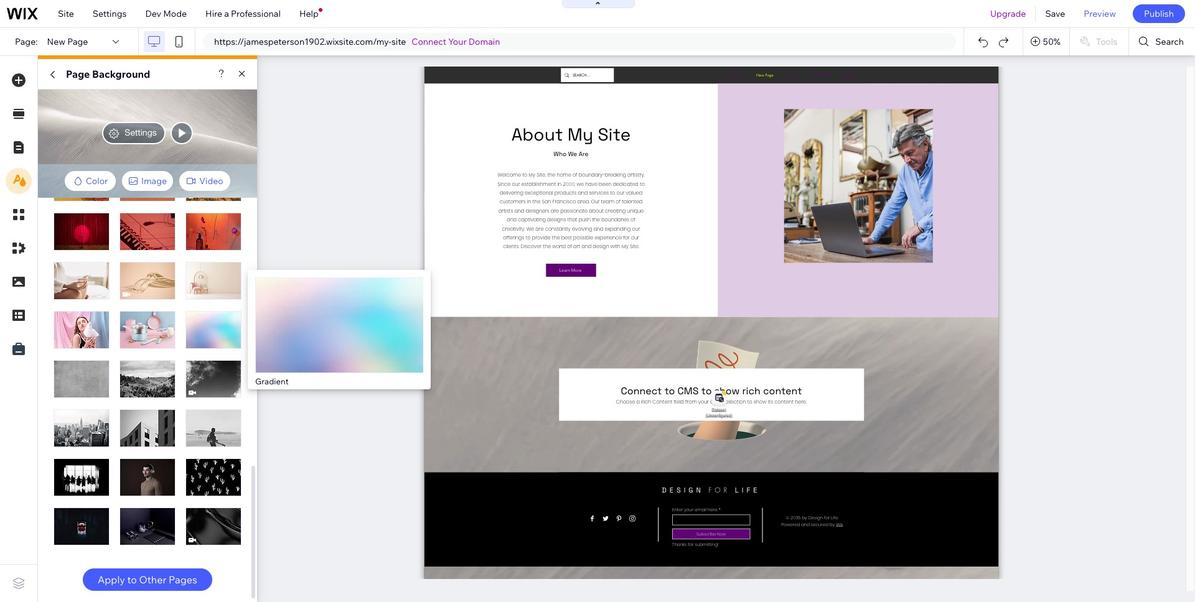 Task type: describe. For each thing, give the bounding box(es) containing it.
other
[[139, 574, 167, 587]]

professional
[[231, 8, 281, 19]]

hire
[[206, 8, 222, 19]]

a
[[224, 8, 229, 19]]

page background
[[66, 68, 150, 80]]

your
[[449, 36, 467, 47]]

apply
[[98, 574, 125, 587]]

dev mode
[[145, 8, 187, 19]]

50% button
[[1024, 28, 1070, 55]]

search button
[[1130, 28, 1196, 55]]

0 vertical spatial settings
[[93, 8, 127, 19]]

domain
[[469, 36, 500, 47]]

dev
[[145, 8, 161, 19]]

image
[[141, 176, 167, 187]]

50%
[[1044, 36, 1061, 47]]

mode
[[163, 8, 187, 19]]

preview button
[[1075, 0, 1126, 27]]

1 vertical spatial settings
[[125, 128, 157, 138]]

apply to other pages button
[[83, 569, 212, 592]]

site
[[58, 8, 74, 19]]

color
[[86, 176, 108, 187]]

preview
[[1084, 8, 1117, 19]]



Task type: vqa. For each thing, say whether or not it's contained in the screenshot.
rightmost "dropshipping"
no



Task type: locate. For each thing, give the bounding box(es) containing it.
settings left the dev
[[93, 8, 127, 19]]

publish
[[1145, 8, 1174, 19]]

settings
[[93, 8, 127, 19], [125, 128, 157, 138]]

site
[[392, 36, 406, 47]]

pages
[[169, 574, 197, 587]]

upgrade
[[991, 8, 1027, 19]]

settings up image
[[125, 128, 157, 138]]

page down new page
[[66, 68, 90, 80]]

help
[[299, 8, 319, 19]]

tools
[[1097, 36, 1118, 47]]

save
[[1046, 8, 1066, 19]]

new
[[47, 36, 65, 47]]

1 vertical spatial page
[[66, 68, 90, 80]]

https://jamespeterson1902.wixsite.com/my-site connect your domain
[[214, 36, 500, 47]]

0 vertical spatial page
[[67, 36, 88, 47]]

publish button
[[1133, 4, 1186, 23]]

to
[[127, 574, 137, 587]]

connect
[[412, 36, 447, 47]]

gradient
[[255, 377, 289, 387]]

save button
[[1037, 0, 1075, 27]]

video
[[199, 176, 223, 187]]

page right new
[[67, 36, 88, 47]]

search
[[1156, 36, 1184, 47]]

tools button
[[1070, 28, 1129, 55]]

page
[[67, 36, 88, 47], [66, 68, 90, 80]]

background
[[92, 68, 150, 80]]

hire a professional
[[206, 8, 281, 19]]

new page
[[47, 36, 88, 47]]

apply to other pages
[[98, 574, 197, 587]]

https://jamespeterson1902.wixsite.com/my-
[[214, 36, 392, 47]]



